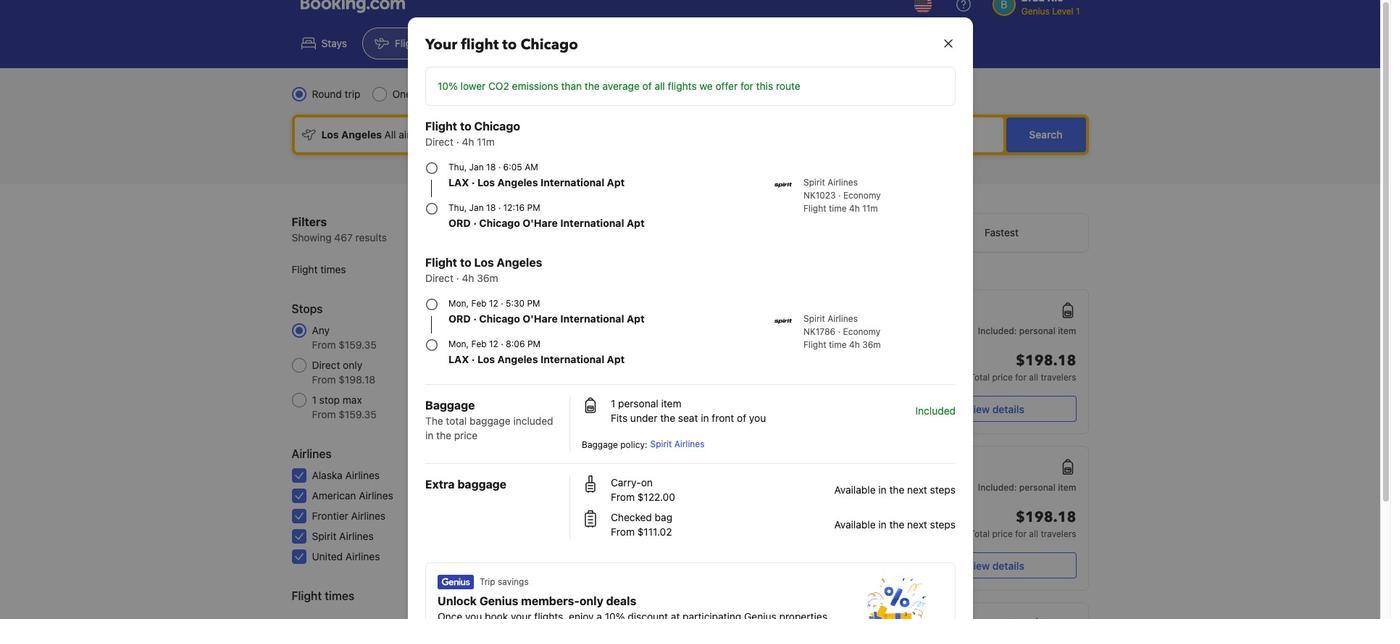 Task type: locate. For each thing, give the bounding box(es) containing it.
0 vertical spatial for
[[740, 80, 753, 92]]

2 available from the top
[[834, 518, 876, 531]]

flight + hotel link
[[441, 28, 549, 59]]

1 vertical spatial available
[[834, 518, 876, 531]]

feb left 8:06
[[471, 339, 487, 349]]

2 thu, from the top
[[448, 202, 467, 213]]

los inside mon, feb 12 · 8:06 pm lax · los angeles international apt
[[477, 353, 495, 365]]

economy inside spirit airlines nk1786 · economy flight time 4h 36m
[[843, 326, 881, 337]]

1 vertical spatial included:
[[979, 482, 1017, 493]]

jan down flight to chicago direct · 4h 11m
[[469, 162, 484, 173]]

booking.com logo image
[[300, 0, 405, 13], [300, 0, 405, 13]]

view for 6:05 am lax .
[[967, 403, 990, 415]]

direct inside flight to chicago direct · 4h 11m
[[425, 136, 453, 148]]

2 12:16 pm ord . jan 18 from the top
[[838, 460, 891, 487]]

time down nk1023
[[829, 203, 847, 214]]

spirit airlines image left the nk1786
[[775, 312, 792, 330]]

baggage down the fits
[[582, 439, 618, 450]]

los inside flight to los angeles direct · 4h 36m
[[474, 256, 494, 269]]

time for flight to los angeles
[[829, 339, 847, 350]]

. inside . feb 12
[[650, 383, 653, 394]]

1 vertical spatial only
[[343, 359, 363, 371]]

total
[[970, 372, 990, 383], [970, 528, 990, 539]]

$111.02
[[637, 526, 672, 538]]

1 vertical spatial times
[[325, 589, 355, 602]]

1 vertical spatial angeles
[[497, 256, 542, 269]]

2 vertical spatial to
[[460, 256, 471, 269]]

next
[[907, 484, 927, 496], [907, 518, 927, 531]]

. up under
[[650, 383, 653, 394]]

2 steps from the top
[[930, 518, 956, 531]]

1 vertical spatial los
[[474, 256, 494, 269]]

18 inside thu, jan 18 · 6:05 am lax · los angeles international apt
[[486, 162, 496, 173]]

1 view details from the top
[[967, 403, 1025, 415]]

fastest
[[985, 226, 1019, 239]]

0 vertical spatial view details
[[967, 403, 1025, 415]]

nk1023
[[804, 190, 836, 201]]

0 vertical spatial included:
[[979, 325, 1017, 336]]

spirit airlines image for flight to chicago
[[775, 176, 792, 194]]

2 included: from the top
[[979, 482, 1017, 493]]

1 vertical spatial available in the next steps
[[834, 518, 956, 531]]

the
[[585, 80, 600, 92], [660, 412, 675, 424], [436, 429, 451, 441], [889, 484, 905, 496], [889, 518, 905, 531]]

times down united airlines
[[325, 589, 355, 602]]

feb inside mon, feb 12 · 5:30 pm ord · chicago o'hare international apt
[[471, 298, 487, 309]]

1 vertical spatial $198.18
[[339, 373, 376, 386]]

apt for thu, jan 18 · 6:05 am lax · los angeles international apt
[[607, 176, 625, 188]]

260
[[523, 550, 541, 563]]

savings
[[498, 576, 529, 587]]

baggage policy: spirit airlines
[[582, 439, 705, 450]]

spirit airlines link
[[650, 439, 705, 449]]

am for 1:36 am
[[873, 526, 891, 539]]

6:05 inside 6:05 am lax .
[[629, 304, 655, 317]]

economy right city at the left of page
[[521, 88, 564, 100]]

from inside checked bag from $111.02
[[611, 526, 635, 538]]

0 vertical spatial reset
[[501, 215, 528, 228]]

1 stop max from $159.35
[[312, 394, 377, 420]]

2 view details from the top
[[967, 559, 1025, 572]]

12 inside mon, feb 12 · 8:06 pm lax · los angeles international apt
[[489, 339, 498, 349]]

reset for reset
[[515, 588, 541, 600]]

angeles down 8:06
[[497, 353, 538, 365]]

available
[[834, 484, 876, 496], [834, 518, 876, 531]]

international up thu, jan 18 · 12:16 pm ord · chicago o'hare international apt on the left
[[540, 176, 604, 188]]

reset inside button
[[501, 215, 528, 228]]

lax inside mon, feb 12 · 8:06 pm lax · los angeles international apt
[[448, 353, 469, 365]]

chicago down 5:30
[[479, 312, 520, 325]]

thu, down flight to chicago direct · 4h 11m
[[448, 162, 467, 173]]

airlines inside baggage policy: spirit airlines
[[674, 439, 705, 449]]

baggage
[[425, 399, 475, 412], [582, 439, 618, 450]]

flights
[[668, 80, 697, 92], [701, 88, 730, 100]]

·
[[456, 136, 459, 148], [498, 162, 501, 173], [471, 176, 475, 188], [838, 190, 841, 201], [498, 202, 501, 213], [473, 217, 477, 229], [456, 272, 459, 284], [501, 298, 503, 309], [473, 312, 477, 325], [838, 326, 841, 337], [501, 339, 503, 349], [471, 353, 475, 365]]

time down the nk1786
[[829, 339, 847, 350]]

$159.35 up direct only from $198.18
[[339, 339, 377, 351]]

time
[[829, 203, 847, 214], [829, 339, 847, 350]]

0 vertical spatial feb
[[471, 298, 487, 309]]

spirit up the nk1786
[[804, 313, 825, 324]]

0 vertical spatial 11m
[[477, 136, 495, 148]]

lax inside thu, jan 18 · 6:05 am lax · los angeles international apt
[[448, 176, 469, 188]]

am for 6:05 am lax .
[[658, 304, 677, 317]]

2 $159.35 from the top
[[339, 408, 377, 420]]

international inside mon, feb 12 · 5:30 pm ord · chicago o'hare international apt
[[560, 312, 624, 325]]

in inside baggage the total baggage included in the price
[[425, 429, 433, 441]]

price for 6:05 am lax . jan 18
[[993, 528, 1013, 539]]

flight to los angeles direct · 4h 36m
[[425, 256, 542, 284]]

8:06
[[506, 339, 525, 349]]

0 horizontal spatial only
[[343, 359, 363, 371]]

2 vertical spatial for
[[1016, 528, 1027, 539]]

1 total from the top
[[970, 372, 990, 383]]

2 vertical spatial only
[[579, 594, 603, 607]]

the left the seat
[[660, 412, 675, 424]]

way
[[415, 88, 433, 100]]

steps for $111.02
[[930, 518, 956, 531]]

spirit airlines down 6:05 am lax .
[[582, 344, 637, 354]]

to
[[502, 35, 517, 54], [460, 120, 471, 133], [460, 256, 471, 269]]

0 vertical spatial item
[[1058, 325, 1077, 336]]

economy right the nk1786
[[843, 326, 881, 337]]

4h inside spirit airlines nk1023 · economy flight time 4h 11m
[[849, 203, 860, 214]]

1 mon, from the top
[[448, 298, 469, 309]]

am
[[525, 162, 538, 173], [658, 304, 677, 317], [658, 460, 677, 473], [873, 526, 891, 539]]

o'hare down 5:30
[[522, 312, 558, 325]]

1 vertical spatial total
[[970, 528, 990, 539]]

1 vertical spatial 36m
[[862, 339, 881, 350]]

thu, inside thu, jan 18 · 12:16 pm ord · chicago o'hare international apt
[[448, 202, 467, 213]]

economy right nk1023
[[843, 190, 881, 201]]

2 mon, from the top
[[448, 339, 469, 349]]

angeles down reset all button on the left top of page
[[497, 256, 542, 269]]

1 spirit airlines image from the top
[[775, 176, 792, 194]]

flights left we
[[668, 80, 697, 92]]

1 left stop
[[312, 394, 317, 406]]

2 flight times from the top
[[292, 589, 355, 602]]

baggage up total
[[425, 399, 475, 412]]

chicago inside flight to chicago direct · 4h 11m
[[474, 120, 520, 133]]

1 available from the top
[[834, 484, 876, 496]]

1 vertical spatial feb
[[471, 339, 487, 349]]

1 vertical spatial steps
[[930, 518, 956, 531]]

seat
[[678, 412, 698, 424]]

1 flight times from the top
[[292, 263, 346, 275]]

0 vertical spatial tab list
[[571, 214, 1088, 253]]

feb inside . feb 12
[[655, 386, 670, 397]]

baggage inside baggage the total baggage included in the price
[[425, 399, 475, 412]]

12:16 inside thu, jan 18 · 12:16 pm ord · chicago o'hare international apt
[[503, 202, 525, 213]]

0 vertical spatial total
[[970, 372, 990, 383]]

from inside direct only from $198.18
[[312, 373, 336, 386]]

1 vertical spatial 11m
[[862, 203, 878, 214]]

0 vertical spatial mon,
[[448, 298, 469, 309]]

. feb 12
[[648, 383, 682, 397]]

18 up "$122.00"
[[670, 476, 680, 487]]

international for mon, feb 12 · 8:06 pm lax · los angeles international apt
[[540, 353, 604, 365]]

for inside 'your flight to chicago' dialog
[[740, 80, 753, 92]]

flight inside flight to chicago direct · 4h 11m
[[425, 120, 457, 133]]

2 $198.18 total price for all travelers from the top
[[970, 507, 1077, 539]]

10% lower co2 emissions than the average of all flights we offer for this route
[[437, 80, 801, 92]]

only inside direct only from $198.18
[[343, 359, 363, 371]]

chicago up flight to los angeles direct · 4h 36m on the top of the page
[[479, 217, 520, 229]]

economy inside spirit airlines nk1023 · economy flight time 4h 11m
[[843, 190, 881, 201]]

1 included: personal item from the top
[[979, 325, 1077, 336]]

genius image
[[437, 575, 474, 589], [437, 575, 474, 589], [862, 578, 926, 619], [582, 615, 619, 619], [582, 615, 619, 619], [996, 618, 1059, 619]]

mon, inside mon, feb 12 · 5:30 pm ord · chicago o'hare international apt
[[448, 298, 469, 309]]

you
[[749, 412, 766, 424]]

0 horizontal spatial 1
[[312, 394, 317, 406]]

1 inside 1 stop max from $159.35
[[312, 394, 317, 406]]

included: personal item for 6:05 am lax . jan 18
[[979, 482, 1077, 493]]

frontier airlines
[[312, 510, 386, 522]]

all
[[655, 80, 665, 92], [531, 215, 541, 228], [1030, 372, 1039, 383], [1030, 528, 1039, 539]]

12 inside mon, feb 12 · 5:30 pm ord · chicago o'hare international apt
[[489, 298, 498, 309]]

12 left 5:30
[[489, 298, 498, 309]]

0 horizontal spatial baggage
[[425, 399, 475, 412]]

+
[[503, 37, 509, 49]]

to inside flight to los angeles direct · 4h 36m
[[460, 256, 471, 269]]

0 horizontal spatial 36m
[[477, 272, 498, 284]]

los inside thu, jan 18 · 6:05 am lax · los angeles international apt
[[477, 176, 495, 188]]

0 vertical spatial steps
[[930, 484, 956, 496]]

1 vertical spatial o'hare
[[522, 312, 558, 325]]

spirit right policy:
[[650, 439, 672, 449]]

apt for thu, jan 18 · 12:16 pm ord · chicago o'hare international apt
[[627, 217, 645, 229]]

12:16 for 6:05 am lax . jan 18
[[840, 460, 871, 473]]

direct for direct
[[747, 322, 771, 333]]

tab list
[[571, 214, 1088, 253], [292, 610, 541, 619]]

from for carry-on
[[611, 491, 635, 503]]

1 horizontal spatial tab list
[[571, 214, 1088, 253]]

0 horizontal spatial flights
[[668, 80, 697, 92]]

1 vertical spatial view
[[967, 559, 990, 572]]

to for chicago
[[460, 120, 471, 133]]

0 vertical spatial $198.18 total price for all travelers
[[970, 351, 1077, 383]]

1 12:16 pm ord . jan 18 from the top
[[838, 304, 891, 331]]

0 vertical spatial view details button
[[915, 396, 1077, 422]]

. up "$122.00"
[[648, 473, 651, 484]]

feb down flight to los angeles direct · 4h 36m on the top of the page
[[471, 298, 487, 309]]

2 spirit airlines image from the top
[[775, 312, 792, 330]]

baggage right extra in the bottom left of the page
[[457, 478, 506, 491]]

2 vertical spatial 11m
[[758, 459, 773, 470]]

1 next from the top
[[907, 484, 927, 496]]

reset down 'savings'
[[515, 588, 541, 600]]

6:05 for 6:05 am lax .
[[629, 304, 655, 317]]

chicago down city at the left of page
[[474, 120, 520, 133]]

1 vertical spatial 12:16
[[840, 304, 871, 317]]

0 vertical spatial of
[[642, 80, 652, 92]]

of right average
[[642, 80, 652, 92]]

flight times down showing
[[292, 263, 346, 275]]

airlines up nk1023
[[828, 177, 858, 188]]

1 included: from the top
[[979, 325, 1017, 336]]

only left deals
[[579, 594, 603, 607]]

1 vertical spatial 6:05
[[629, 304, 655, 317]]

0 vertical spatial 36m
[[477, 272, 498, 284]]

4h inside flight to chicago direct · 4h 11m
[[462, 136, 474, 148]]

reset button
[[515, 587, 541, 602]]

alaska
[[312, 469, 343, 481]]

1 vertical spatial reset
[[515, 588, 541, 600]]

lax
[[448, 176, 469, 188], [629, 320, 646, 331], [448, 353, 469, 365], [629, 476, 646, 487]]

12:16 pm ord . jan 18 right the nk1786
[[838, 304, 891, 331]]

jan left reset all button on the left top of page
[[469, 202, 484, 213]]

the down "the"
[[436, 429, 451, 441]]

1 details from the top
[[993, 403, 1025, 415]]

1 vertical spatial flight times
[[292, 589, 355, 602]]

18 up 1:36 am
[[882, 476, 891, 487]]

total for 6:05 am lax .
[[970, 372, 990, 383]]

0 vertical spatial available in the next steps
[[834, 484, 956, 496]]

tab list down nk1023
[[571, 214, 1088, 253]]

direct inside direct only from $198.18
[[312, 359, 340, 371]]

for for 6:05 am lax .
[[1016, 372, 1027, 383]]

2 vertical spatial feb
[[655, 386, 670, 397]]

1 vertical spatial spirit airlines image
[[775, 312, 792, 330]]

2 travelers from the top
[[1041, 528, 1077, 539]]

to for los
[[460, 256, 471, 269]]

chicago right +
[[520, 35, 578, 54]]

1 available in the next steps from the top
[[834, 484, 956, 496]]

0 vertical spatial time
[[829, 203, 847, 214]]

times
[[321, 263, 346, 275], [325, 589, 355, 602]]

included: personal item
[[979, 325, 1077, 336], [979, 482, 1077, 493]]

2 vertical spatial price
[[993, 528, 1013, 539]]

0 vertical spatial next
[[907, 484, 927, 496]]

0 vertical spatial price
[[993, 372, 1013, 383]]

0 vertical spatial 12:16
[[503, 202, 525, 213]]

baggage right total
[[469, 415, 510, 427]]

1 steps from the top
[[930, 484, 956, 496]]

flights left this
[[701, 88, 730, 100]]

o'hare down thu, jan 18 · 6:05 am lax · los angeles international apt
[[522, 217, 558, 229]]

thu, inside thu, jan 18 · 6:05 am lax · los angeles international apt
[[448, 162, 467, 173]]

spirit left the fits
[[582, 410, 604, 420]]

$159.35 down max
[[339, 408, 377, 420]]

thu,
[[448, 162, 467, 173], [448, 202, 467, 213]]

american
[[312, 489, 356, 502]]

2 horizontal spatial 11m
[[862, 203, 878, 214]]

flight inside spirit airlines nk1786 · economy flight time 4h 36m
[[804, 339, 826, 350]]

reset down thu, jan 18 · 6:05 am lax · los angeles international apt
[[501, 215, 528, 228]]

1 inside 1 personal item fits under the seat in front of you
[[611, 397, 615, 410]]

view details for 6:05 am lax . jan 18
[[967, 559, 1025, 572]]

international left 6:05 am lax .
[[560, 312, 624, 325]]

$198.18 for 6:05 am lax .
[[1016, 351, 1077, 370]]

1 vertical spatial thu,
[[448, 202, 467, 213]]

from for checked bag
[[611, 526, 635, 538]]

2 total from the top
[[970, 528, 990, 539]]

1 thu, from the top
[[448, 162, 467, 173]]

1 vertical spatial view details
[[967, 559, 1025, 572]]

spirit inside spirit airlines nk1786 · economy flight time 4h 36m
[[804, 313, 825, 324]]

time for flight to chicago
[[829, 203, 847, 214]]

tab list down unlock
[[292, 610, 541, 619]]

policy:
[[620, 439, 647, 450]]

jan inside thu, jan 18 · 12:16 pm ord · chicago o'hare international apt
[[469, 202, 484, 213]]

1 vertical spatial mon,
[[448, 339, 469, 349]]

included: for 6:05 am lax .
[[979, 325, 1017, 336]]

6:05 inside 6:05 am lax . jan 18
[[629, 460, 655, 473]]

showing
[[292, 231, 332, 244]]

thu, for lax
[[448, 162, 467, 173]]

results
[[356, 231, 387, 244]]

2 details from the top
[[993, 559, 1025, 572]]

mon, feb 12 · 5:30 pm ord · chicago o'hare international apt
[[448, 298, 645, 325]]

spirit airlines nk1023 · economy flight time 4h 11m
[[804, 177, 881, 214]]

2 time from the top
[[829, 339, 847, 350]]

12 left 8:06
[[489, 339, 498, 349]]

0 vertical spatial angeles
[[497, 176, 538, 188]]

o'hare inside mon, feb 12 · 5:30 pm ord · chicago o'hare international apt
[[522, 312, 558, 325]]

12 for chicago
[[489, 298, 498, 309]]

2 available in the next steps from the top
[[834, 518, 956, 531]]

spirit up nk1023
[[804, 177, 825, 188]]

from down carry-
[[611, 491, 635, 503]]

0 vertical spatial 12:16 pm ord . jan 18
[[838, 304, 891, 331]]

2 horizontal spatial only
[[733, 88, 752, 100]]

feb up 1 personal item fits under the seat in front of you
[[655, 386, 670, 397]]

from inside carry-on from $122.00
[[611, 491, 635, 503]]

view details button for 6:05 am lax .
[[915, 396, 1077, 422]]

the inside baggage the total baggage included in the price
[[436, 429, 451, 441]]

lax inside 6:05 am lax .
[[629, 320, 646, 331]]

feb inside mon, feb 12 · 8:06 pm lax · los angeles international apt
[[471, 339, 487, 349]]

18 left reset all button on the left top of page
[[486, 202, 496, 213]]

only down any from $159.35
[[343, 359, 363, 371]]

. inside 6:05 am lax . jan 18
[[648, 473, 651, 484]]

in right 1:36
[[879, 518, 887, 531]]

apt inside thu, jan 18 · 12:16 pm ord · chicago o'hare international apt
[[627, 217, 645, 229]]

1 vertical spatial $198.18 total price for all travelers
[[970, 507, 1077, 539]]

economy for flight to chicago
[[843, 190, 881, 201]]

o'hare inside thu, jan 18 · 12:16 pm ord · chicago o'hare international apt
[[522, 217, 558, 229]]

international inside thu, jan 18 · 12:16 pm ord · chicago o'hare international apt
[[560, 217, 624, 229]]

international for thu, jan 18 · 12:16 pm ord · chicago o'hare international apt
[[560, 217, 624, 229]]

1 vertical spatial item
[[661, 397, 681, 410]]

1 time from the top
[[829, 203, 847, 214]]

am inside 6:05 am lax . jan 18
[[658, 460, 677, 473]]

airlines up policy:
[[607, 410, 637, 420]]

from down any
[[312, 339, 336, 351]]

12:16 pm ord . jan 18 for 6:05 am lax .
[[838, 304, 891, 331]]

in right the seat
[[701, 412, 709, 424]]

.
[[648, 317, 651, 328], [860, 317, 862, 328], [650, 383, 653, 394], [857, 383, 864, 394], [648, 473, 651, 484], [860, 473, 862, 484]]

1 vertical spatial personal
[[618, 397, 658, 410]]

view details
[[967, 403, 1025, 415], [967, 559, 1025, 572]]

18 down flight to chicago direct · 4h 11m
[[486, 162, 496, 173]]

from
[[312, 339, 336, 351], [312, 373, 336, 386], [312, 408, 336, 420], [611, 491, 635, 503], [611, 526, 635, 538]]

0 vertical spatial travelers
[[1041, 372, 1077, 383]]

2 o'hare from the top
[[522, 312, 558, 325]]

1 $159.35 from the top
[[339, 339, 377, 351]]

flight times down united
[[292, 589, 355, 602]]

under
[[630, 412, 657, 424]]

pm inside mon, feb 12 · 8:06 pm lax · los angeles international apt
[[527, 339, 540, 349]]

details
[[993, 403, 1025, 415], [993, 559, 1025, 572]]

0 vertical spatial 12
[[489, 298, 498, 309]]

$198.18 total price for all travelers for 6:05 am lax . jan 18
[[970, 507, 1077, 539]]

1 vertical spatial next
[[907, 518, 927, 531]]

apt inside mon, feb 12 · 5:30 pm ord · chicago o'hare international apt
[[627, 312, 645, 325]]

direct for direct only from $198.18
[[312, 359, 340, 371]]

price
[[993, 372, 1013, 383], [454, 429, 477, 441], [993, 528, 1013, 539]]

flight + hotel
[[474, 37, 537, 49]]

mon, feb 12 · 8:06 pm lax · los angeles international apt
[[448, 339, 625, 365]]

from down stop
[[312, 408, 336, 420]]

1 vertical spatial for
[[1016, 372, 1027, 383]]

2 vertical spatial 12
[[673, 386, 682, 397]]

available in the next steps for $122.00
[[834, 484, 956, 496]]

$198.18
[[1016, 351, 1077, 370], [339, 373, 376, 386], [1016, 507, 1077, 527]]

2 view details button from the top
[[915, 552, 1077, 578]]

any from $159.35
[[312, 324, 377, 351]]

ord down flight to los angeles direct · 4h 36m on the top of the page
[[448, 312, 471, 325]]

am inside 6:05 am lax .
[[658, 304, 677, 317]]

ord right the nk1786
[[838, 320, 857, 331]]

jan right the "on"
[[653, 476, 668, 487]]

0 vertical spatial personal
[[1020, 325, 1056, 336]]

1 o'hare from the top
[[522, 217, 558, 229]]

1 $198.18 total price for all travelers from the top
[[970, 351, 1077, 383]]

1 vertical spatial view details button
[[915, 552, 1077, 578]]

0 vertical spatial $198.18
[[1016, 351, 1077, 370]]

1 vertical spatial details
[[993, 559, 1025, 572]]

0 vertical spatial flight times
[[292, 263, 346, 275]]

time inside spirit airlines nk1786 · economy flight time 4h 36m
[[829, 339, 847, 350]]

thu, left reset all button on the left top of page
[[448, 202, 467, 213]]

o'hare
[[522, 217, 558, 229], [522, 312, 558, 325]]

flights
[[395, 37, 426, 49]]

. up . feb 12
[[648, 317, 651, 328]]

view details button
[[915, 396, 1077, 422], [915, 552, 1077, 578]]

flight times
[[292, 263, 346, 275], [292, 589, 355, 602]]

genius
[[479, 594, 518, 607]]

airlines right united
[[346, 550, 380, 563]]

chicago inside mon, feb 12 · 5:30 pm ord · chicago o'hare international apt
[[479, 312, 520, 325]]

in down "the"
[[425, 429, 433, 441]]

airlines up the nk1786
[[828, 313, 858, 324]]

1 horizontal spatial 36m
[[862, 339, 881, 350]]

reset all
[[501, 215, 541, 228]]

angeles for mon, feb 12 · 8:06 pm lax · los angeles international apt
[[497, 353, 538, 365]]

from up stop
[[312, 373, 336, 386]]

baggage inside baggage the total baggage included in the price
[[469, 415, 510, 427]]

1 up the fits
[[611, 397, 615, 410]]

international down 1087
[[540, 353, 604, 365]]

mon, left 8:06
[[448, 339, 469, 349]]

$198.18 total price for all travelers
[[970, 351, 1077, 383], [970, 507, 1077, 539]]

all inside 'your flight to chicago' dialog
[[655, 80, 665, 92]]

spirit airlines up policy:
[[582, 410, 637, 420]]

pm
[[527, 202, 540, 213], [527, 298, 540, 309], [873, 304, 891, 317], [527, 339, 540, 349], [873, 460, 891, 473], [664, 526, 682, 539]]

of left you
[[737, 412, 746, 424]]

0 vertical spatial los
[[477, 176, 495, 188]]

personal inside 1 personal item fits under the seat in front of you
[[618, 397, 658, 410]]

mon,
[[448, 298, 469, 309], [448, 339, 469, 349]]

1 vertical spatial 12:16 pm ord . jan 18
[[838, 460, 891, 487]]

lower
[[460, 80, 486, 92]]

item for 6:05 am lax . jan 18
[[1058, 482, 1077, 493]]

best
[[638, 226, 659, 239]]

12:16 pm ord . jan 18 up 1:36 am
[[838, 460, 891, 487]]

63
[[529, 359, 541, 371]]

personal for 6:05 am lax . jan 18
[[1020, 482, 1056, 493]]

1 vertical spatial included: personal item
[[979, 482, 1077, 493]]

for for 6:05 am lax . jan 18
[[1016, 528, 1027, 539]]

10:55
[[629, 526, 661, 539]]

view details for 6:05 am lax .
[[967, 403, 1025, 415]]

angeles inside flight to los angeles direct · 4h 36m
[[497, 256, 542, 269]]

jan inside 6:05 am lax . jan 18
[[653, 476, 668, 487]]

0 horizontal spatial of
[[642, 80, 652, 92]]

2 vertical spatial angeles
[[497, 353, 538, 365]]

0 vertical spatial 6:05
[[503, 162, 522, 173]]

best button
[[571, 214, 743, 252]]

international left best
[[560, 217, 624, 229]]

baggage
[[469, 415, 510, 427], [457, 478, 506, 491]]

2 vertical spatial item
[[1058, 482, 1077, 493]]

4h 11m
[[745, 459, 773, 470]]

1 travelers from the top
[[1041, 372, 1077, 383]]

details for 6:05 am lax . jan 18
[[993, 559, 1025, 572]]

spirit airlines image left nk1023
[[775, 176, 792, 194]]

direct inside flight to los angeles direct · 4h 36m
[[425, 272, 453, 284]]

. up 1:36
[[860, 473, 862, 484]]

international
[[540, 176, 604, 188], [560, 217, 624, 229], [560, 312, 624, 325], [540, 353, 604, 365]]

1 view details button from the top
[[915, 396, 1077, 422]]

international inside mon, feb 12 · 8:06 pm lax · los angeles international apt
[[540, 353, 604, 365]]

0 vertical spatial only
[[733, 88, 752, 100]]

0 vertical spatial baggage
[[469, 415, 510, 427]]

2 next from the top
[[907, 518, 927, 531]]

spirit airlines
[[582, 344, 637, 354], [582, 410, 637, 420], [582, 500, 637, 511], [312, 530, 374, 542]]

from inside 1 stop max from $159.35
[[312, 408, 336, 420]]

1 vertical spatial 12
[[489, 339, 498, 349]]

1 vertical spatial price
[[454, 429, 477, 441]]

pm inside thu, jan 18 · 12:16 pm ord · chicago o'hare international apt
[[527, 202, 540, 213]]

0 vertical spatial times
[[321, 263, 346, 275]]

· inside flight to chicago direct · 4h 11m
[[456, 136, 459, 148]]

2 included: personal item from the top
[[979, 482, 1077, 493]]

o'hare for thu, jan 18 · 12:16 pm ord · chicago o'hare international apt
[[522, 217, 558, 229]]

1 horizontal spatial 1
[[611, 397, 615, 410]]

2 vertical spatial personal
[[1020, 482, 1056, 493]]

checked bag from $111.02
[[611, 511, 672, 538]]

1
[[312, 394, 317, 406], [611, 397, 615, 410]]

apt inside mon, feb 12 · 8:06 pm lax · los angeles international apt
[[607, 353, 625, 365]]

0 vertical spatial details
[[993, 403, 1025, 415]]

0 vertical spatial $159.35
[[339, 339, 377, 351]]

0 vertical spatial baggage
[[425, 399, 475, 412]]

1 vertical spatial travelers
[[1041, 528, 1077, 539]]

mon, for lax
[[448, 339, 469, 349]]

6:05 inside thu, jan 18 · 6:05 am lax · los angeles international apt
[[503, 162, 522, 173]]

2 view from the top
[[967, 559, 990, 572]]

12 up 1 personal item fits under the seat in front of you
[[673, 386, 682, 397]]

to inside flight to chicago direct · 4h 11m
[[460, 120, 471, 133]]

details for 6:05 am lax .
[[993, 403, 1025, 415]]

your flight to chicago dialog
[[390, 0, 991, 619]]

36m inside spirit airlines nk1786 · economy flight time 4h 36m
[[862, 339, 881, 350]]

1 vertical spatial $159.35
[[339, 408, 377, 420]]

airlines down 6:05 am lax .
[[607, 344, 637, 354]]

one
[[393, 88, 412, 100]]

spirit airlines image for flight to los angeles
[[775, 312, 792, 330]]

item for 6:05 am lax .
[[1058, 325, 1077, 336]]

12 for los
[[489, 339, 498, 349]]

the inside 1 personal item fits under the seat in front of you
[[660, 412, 675, 424]]

flight
[[461, 35, 499, 54]]

angeles inside thu, jan 18 · 6:05 am lax · los angeles international apt
[[497, 176, 538, 188]]

2 vertical spatial 6:05
[[629, 460, 655, 473]]

spirit airlines image
[[775, 176, 792, 194], [775, 312, 792, 330]]

1 view from the top
[[967, 403, 990, 415]]

the right 1:36
[[889, 518, 905, 531]]

1 horizontal spatial of
[[737, 412, 746, 424]]

from down checked
[[611, 526, 635, 538]]

only left this
[[733, 88, 752, 100]]

0 horizontal spatial 11m
[[477, 136, 495, 148]]



Task type: vqa. For each thing, say whether or not it's contained in the screenshot.
first Total
yes



Task type: describe. For each thing, give the bounding box(es) containing it.
12:16 pm ord . jan 18 for 6:05 am lax . jan 18
[[838, 460, 891, 487]]

airlines inside spirit airlines nk1023 · economy flight time 4h 11m
[[828, 177, 858, 188]]

available in the next steps for $111.02
[[834, 518, 956, 531]]

1 horizontal spatial 11m
[[758, 459, 773, 470]]

18 inside thu, jan 18 · 12:16 pm ord · chicago o'hare international apt
[[486, 202, 496, 213]]

spirit airlines nk1786 · economy flight time 4h 36m
[[804, 313, 881, 350]]

next for from $111.02
[[907, 518, 927, 531]]

american airlines
[[312, 489, 393, 502]]

10%
[[437, 80, 458, 92]]

unlock genius members-only deals
[[437, 594, 636, 607]]

international for thu, jan 18 · 6:05 am lax · los angeles international apt
[[540, 176, 604, 188]]

members-
[[521, 594, 579, 607]]

included
[[513, 415, 553, 427]]

emissions
[[512, 80, 558, 92]]

36m inside flight to los angeles direct · 4h 36m
[[477, 272, 498, 284]]

am inside thu, jan 18 · 6:05 am lax · los angeles international apt
[[525, 162, 538, 173]]

we
[[700, 80, 713, 92]]

stop
[[319, 394, 340, 406]]

your flight to chicago
[[425, 35, 578, 54]]

spirit airlines down carry-
[[582, 500, 637, 511]]

1 vertical spatial tab list
[[292, 610, 541, 619]]

jan up 1:36 am
[[865, 476, 879, 487]]

trip
[[345, 88, 361, 100]]

ord inside mon, feb 12 · 5:30 pm ord · chicago o'hare international apt
[[448, 312, 471, 325]]

total for 6:05 am lax . jan 18
[[970, 528, 990, 539]]

spirit inside baggage policy: spirit airlines
[[650, 439, 672, 449]]

airlines down carry-
[[607, 500, 637, 511]]

1:36
[[845, 526, 870, 539]]

$159.35 inside 1 stop max from $159.35
[[339, 408, 377, 420]]

4h inside spirit airlines nk1786 · economy flight time 4h 36m
[[849, 339, 860, 350]]

from for direct only
[[312, 373, 336, 386]]

thu, jan 18 · 12:16 pm ord · chicago o'hare international apt
[[448, 202, 645, 229]]

$122.00
[[637, 491, 675, 503]]

view details button for 6:05 am lax . jan 18
[[915, 552, 1077, 578]]

personal for 6:05 am lax .
[[1020, 325, 1056, 336]]

the up 1:36 am
[[889, 484, 905, 496]]

of inside 1 personal item fits under the seat in front of you
[[737, 412, 746, 424]]

reset for reset all
[[501, 215, 528, 228]]

apt for mon, feb 12 · 8:06 pm lax · los angeles international apt
[[607, 353, 625, 365]]

baggage for baggage policy:
[[582, 439, 618, 450]]

1 horizontal spatial flights
[[701, 88, 730, 100]]

this
[[756, 80, 773, 92]]

fastest button
[[916, 214, 1088, 252]]

all inside button
[[531, 215, 541, 228]]

in up 1:36 am
[[879, 484, 887, 496]]

available for from $111.02
[[834, 518, 876, 531]]

than
[[561, 80, 582, 92]]

baggage for baggage
[[425, 399, 475, 412]]

extra baggage
[[425, 478, 506, 491]]

spirit down mon, feb 12 · 5:30 pm ord · chicago o'hare international apt
[[582, 344, 604, 354]]

stays
[[322, 37, 347, 49]]

$198.18 for 6:05 am lax . jan 18
[[1016, 507, 1077, 527]]

international for mon, feb 12 · 5:30 pm ord · chicago o'hare international apt
[[560, 312, 624, 325]]

pm inside mon, feb 12 · 5:30 pm ord · chicago o'hare international apt
[[527, 298, 540, 309]]

bag
[[655, 511, 672, 523]]

$198.18 inside direct only from $198.18
[[339, 373, 376, 386]]

$198.18 total price for all travelers for 6:05 am lax .
[[970, 351, 1077, 383]]

stops
[[292, 302, 323, 315]]

baggage the total baggage included in the price
[[425, 399, 553, 441]]

6:05 am lax .
[[629, 304, 677, 331]]

frontier
[[312, 510, 349, 522]]

5:30
[[506, 298, 525, 309]]

item inside 1 personal item fits under the seat in front of you
[[661, 397, 681, 410]]

city
[[492, 88, 509, 100]]

flight inside spirit airlines nk1023 · economy flight time 4h 11m
[[804, 203, 826, 214]]

one way
[[393, 88, 433, 100]]

airlines down the american airlines
[[351, 510, 386, 522]]

1 for 1 personal item fits under the seat in front of you
[[611, 397, 615, 410]]

mon, for ord
[[448, 298, 469, 309]]

extra
[[425, 478, 455, 491]]

round
[[312, 88, 342, 100]]

o'hare for mon, feb 12 · 5:30 pm ord · chicago o'hare international apt
[[522, 312, 558, 325]]

· inside flight to los angeles direct · 4h 36m
[[456, 272, 459, 284]]

18 right spirit airlines nk1786 · economy flight time 4h 36m
[[882, 320, 891, 331]]

ord up 1:36
[[838, 476, 857, 487]]

spirit up united
[[312, 530, 337, 542]]

tab list containing best
[[571, 214, 1088, 253]]

thu, jan 18 · 6:05 am lax · los angeles international apt
[[448, 162, 625, 188]]

steps for $122.00
[[930, 484, 956, 496]]

included: for 6:05 am lax . jan 18
[[979, 482, 1017, 493]]

hotel
[[512, 37, 537, 49]]

included
[[916, 405, 956, 417]]

carry-on from $122.00
[[611, 476, 675, 503]]

front
[[712, 412, 734, 424]]

unlock
[[437, 594, 477, 607]]

nk1786
[[804, 326, 836, 337]]

spirit airlines up united airlines
[[312, 530, 374, 542]]

flight inside flight to los angeles direct · 4h 36m
[[425, 256, 457, 269]]

1 vertical spatial baggage
[[457, 478, 506, 491]]

· inside spirit airlines nk1023 · economy flight time 4h 11m
[[838, 190, 841, 201]]

los for thu, jan 18 · 6:05 am lax · los angeles international apt
[[477, 176, 495, 188]]

jan right the nk1786
[[865, 320, 879, 331]]

filters
[[292, 215, 327, 228]]

. inside 6:05 am lax .
[[648, 317, 651, 328]]

search
[[1030, 128, 1063, 141]]

showing 467 results
[[292, 231, 387, 244]]

airlines up frontier airlines
[[359, 489, 393, 502]]

co2
[[488, 80, 509, 92]]

chicago inside thu, jan 18 · 12:16 pm ord · chicago o'hare international apt
[[479, 217, 520, 229]]

fits
[[611, 412, 628, 424]]

feb for chicago
[[471, 298, 487, 309]]

price for 6:05 am lax .
[[993, 372, 1013, 383]]

12 inside . feb 12
[[673, 386, 682, 397]]

· inside spirit airlines nk1786 · economy flight time 4h 36m
[[838, 326, 841, 337]]

. down spirit airlines nk1786 · economy flight time 4h 36m
[[857, 383, 864, 394]]

search button
[[1007, 117, 1086, 152]]

the right than on the top of the page
[[585, 80, 600, 92]]

reset all button
[[501, 213, 541, 231]]

1 personal item fits under the seat in front of you
[[611, 397, 766, 424]]

6:05 am lax . jan 18
[[629, 460, 680, 487]]

airlines down frontier airlines
[[339, 530, 374, 542]]

stays link
[[289, 28, 360, 59]]

jan inside thu, jan 18 · 6:05 am lax · los angeles international apt
[[469, 162, 484, 173]]

direct only from $198.18
[[312, 359, 376, 386]]

available for from $122.00
[[834, 484, 876, 496]]

checked
[[611, 511, 652, 523]]

flights inside 'your flight to chicago' dialog
[[668, 80, 697, 92]]

. right the nk1786
[[860, 317, 862, 328]]

11m inside flight to chicago direct · 4h 11m
[[477, 136, 495, 148]]

1 for 1 stop max from $159.35
[[312, 394, 317, 406]]

airlines up alaska
[[292, 447, 332, 460]]

max
[[343, 394, 362, 406]]

18 inside 6:05 am lax . jan 18
[[670, 476, 680, 487]]

multi-
[[465, 88, 492, 100]]

united
[[312, 550, 343, 563]]

any
[[312, 324, 330, 336]]

alaska airlines
[[312, 469, 380, 481]]

0 vertical spatial economy
[[521, 88, 564, 100]]

1:36 am
[[845, 526, 891, 539]]

airlines inside spirit airlines nk1786 · economy flight time 4h 36m
[[828, 313, 858, 324]]

economy for flight to los angeles
[[843, 326, 881, 337]]

next for from $122.00
[[907, 484, 927, 496]]

included: personal item for 6:05 am lax .
[[979, 325, 1077, 336]]

on
[[641, 476, 653, 489]]

from inside any from $159.35
[[312, 339, 336, 351]]

travelers for 6:05 am lax .
[[1041, 372, 1077, 383]]

view for 6:05 am lax . jan 18
[[967, 559, 990, 572]]

$159.35 inside any from $159.35
[[339, 339, 377, 351]]

12:16 for 6:05 am lax .
[[840, 304, 871, 317]]

angeles for thu, jan 18 · 6:05 am lax · los angeles international apt
[[497, 176, 538, 188]]

in inside 1 personal item fits under the seat in front of you
[[701, 412, 709, 424]]

travelers for 6:05 am lax . jan 18
[[1041, 528, 1077, 539]]

lax inside 6:05 am lax . jan 18
[[629, 476, 646, 487]]

thu, for ord
[[448, 202, 467, 213]]

los for mon, feb 12 · 8:06 pm lax · los angeles international apt
[[477, 353, 495, 365]]

ord inside thu, jan 18 · 12:16 pm ord · chicago o'hare international apt
[[448, 217, 471, 229]]

4h inside flight to los angeles direct · 4h 36m
[[462, 272, 474, 284]]

offer
[[716, 80, 738, 92]]

spirit inside spirit airlines nk1023 · economy flight time 4h 11m
[[804, 177, 825, 188]]

10:55 pm
[[629, 526, 682, 539]]

spirit left checked
[[582, 500, 604, 511]]

total
[[446, 415, 467, 427]]

apt for mon, feb 12 · 5:30 pm ord · chicago o'hare international apt
[[627, 312, 645, 325]]

0 vertical spatial to
[[502, 35, 517, 54]]

1087
[[518, 324, 541, 336]]

airlines up the american airlines
[[345, 469, 380, 481]]

6:05 for 6:05 am lax . jan 18
[[629, 460, 655, 473]]

only inside 'your flight to chicago' dialog
[[579, 594, 603, 607]]

multi-city
[[465, 88, 509, 100]]

price inside baggage the total baggage included in the price
[[454, 429, 477, 441]]

11m inside spirit airlines nk1023 · economy flight time 4h 11m
[[862, 203, 878, 214]]

flights link
[[362, 28, 439, 59]]

trip
[[480, 576, 495, 587]]

united airlines
[[312, 550, 380, 563]]

direct for direct flights only
[[670, 88, 698, 100]]

feb for los
[[471, 339, 487, 349]]

flight to chicago direct · 4h 11m
[[425, 120, 520, 148]]

direct flights only
[[670, 88, 752, 100]]

am for 6:05 am lax . jan 18
[[658, 460, 677, 473]]

round trip
[[312, 88, 361, 100]]

the
[[425, 415, 443, 427]]

trip savings
[[480, 576, 529, 587]]

carry-
[[611, 476, 641, 489]]



